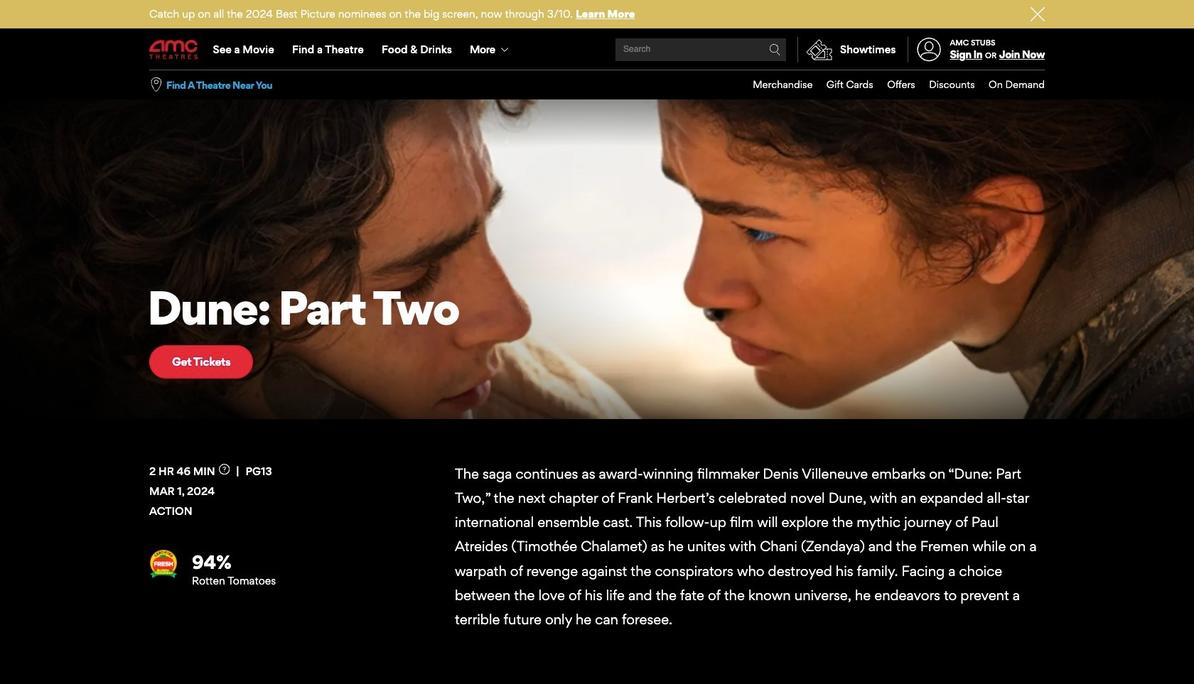 Task type: vqa. For each thing, say whether or not it's contained in the screenshot.
Submit Search Icon
yes



Task type: describe. For each thing, give the bounding box(es) containing it.
more information about image
[[219, 464, 230, 475]]

1 vertical spatial menu
[[739, 70, 1046, 99]]

4 menu item from the left
[[916, 70, 976, 99]]

1 menu item from the left
[[739, 70, 813, 99]]

submit search icon image
[[770, 44, 781, 55]]

2 menu item from the left
[[813, 70, 874, 99]]

0 vertical spatial menu
[[149, 30, 1046, 70]]

rotten tomatoes certified fresh image
[[149, 550, 178, 579]]



Task type: locate. For each thing, give the bounding box(es) containing it.
amc logo image
[[149, 40, 199, 59], [149, 40, 199, 59]]

menu
[[149, 30, 1046, 70], [739, 70, 1046, 99]]

sign in or join amc stubs element
[[908, 30, 1046, 70]]

5 menu item from the left
[[976, 70, 1046, 99]]

user profile image
[[910, 38, 950, 62]]

search the AMC website text field
[[622, 44, 770, 55]]

menu item
[[739, 70, 813, 99], [813, 70, 874, 99], [874, 70, 916, 99], [916, 70, 976, 99], [976, 70, 1046, 99]]

showtimes image
[[799, 37, 841, 63]]

3 menu item from the left
[[874, 70, 916, 99]]

dune: part two image
[[0, 99, 1195, 419]]



